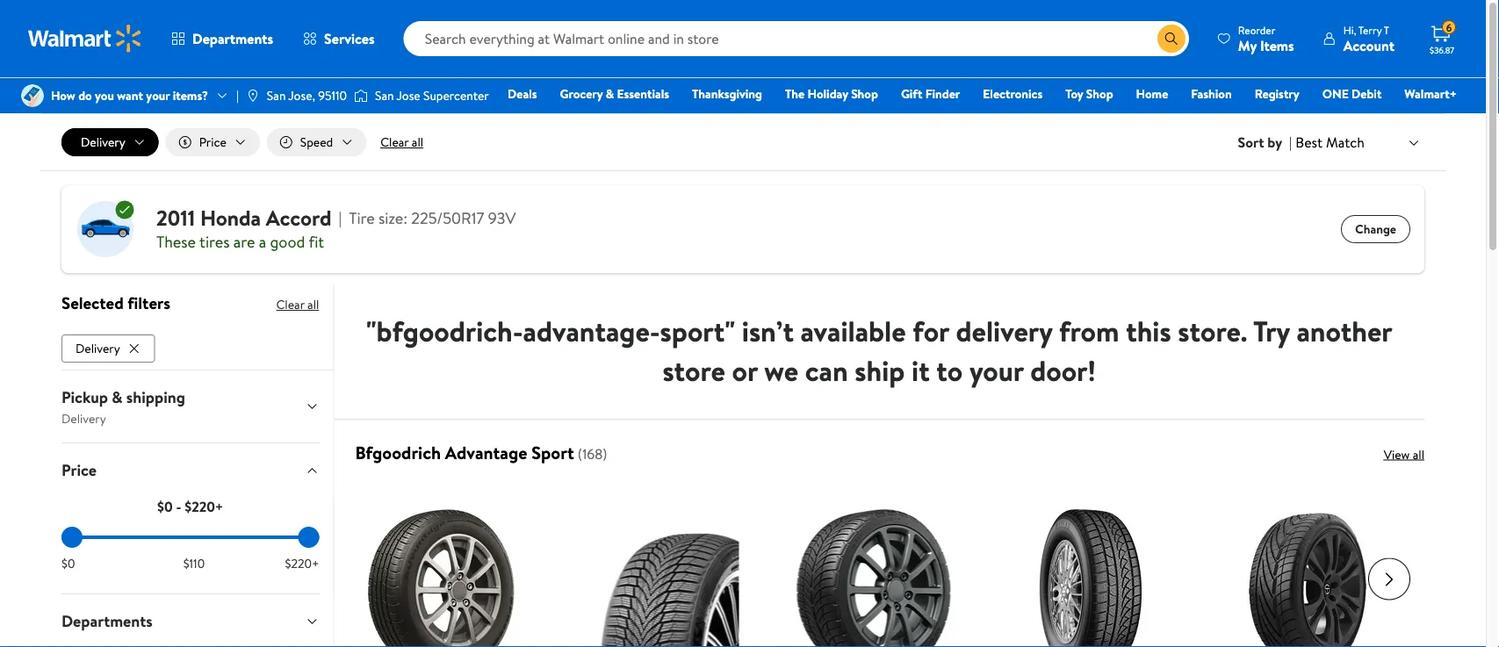 Task type: locate. For each thing, give the bounding box(es) containing it.
departments inside tab
[[61, 610, 152, 632]]

$0 range field
[[61, 536, 319, 539]]

bfgoodrich
[[355, 440, 441, 465]]

 image for san
[[246, 89, 260, 103]]

pickup
[[61, 386, 108, 408]]

terry
[[1359, 22, 1382, 37]]

thanksgiving link
[[684, 84, 770, 103]]

fashion link
[[1183, 84, 1240, 103]]

fashion
[[1191, 85, 1232, 102]]

$220+
[[185, 497, 223, 516], [285, 555, 319, 572]]

change button
[[1341, 215, 1411, 243]]

0 horizontal spatial departments
[[61, 610, 152, 632]]

clear all button down jose
[[373, 128, 430, 156]]

| left tire
[[339, 207, 342, 229]]

price button down items?
[[166, 128, 260, 156]]

sort and filter section element
[[40, 114, 1446, 170]]

0 horizontal spatial $220+
[[185, 497, 223, 516]]

& for pickup
[[112, 386, 123, 408]]

1 vertical spatial all
[[307, 296, 319, 313]]

 image left jose,
[[246, 89, 260, 103]]

delivery down pickup
[[61, 410, 106, 427]]

1 vertical spatial price
[[61, 459, 97, 481]]

my
[[1238, 36, 1257, 55]]

view
[[1384, 446, 1410, 463]]

1 horizontal spatial shop
[[1086, 85, 1113, 102]]

delivery down you at the top of the page
[[81, 134, 125, 151]]

1 vertical spatial departments button
[[47, 594, 333, 647]]

bfgoodrich advantage sport (168)
[[355, 440, 607, 465]]

1 horizontal spatial clear all button
[[373, 128, 430, 156]]

all down fit
[[307, 296, 319, 313]]

& inside pickup & shipping delivery
[[112, 386, 123, 408]]

clear all
[[380, 134, 423, 151], [276, 296, 319, 313]]

1 horizontal spatial clear
[[380, 134, 409, 151]]

these
[[156, 231, 196, 253]]

price down pickup
[[61, 459, 97, 481]]

0 horizontal spatial all
[[307, 296, 319, 313]]

all right view
[[1413, 446, 1425, 463]]

0 vertical spatial clear
[[380, 134, 409, 151]]

1 vertical spatial delivery
[[76, 340, 120, 357]]

| right items?
[[236, 87, 239, 104]]

clear down good
[[276, 296, 305, 313]]

your right want
[[146, 87, 170, 104]]

2 vertical spatial delivery
[[61, 410, 106, 427]]

$222 range field
[[61, 536, 319, 539]]

clear all button down good
[[276, 291, 319, 319]]

clear all for clear all button in the the sort and filter section element
[[380, 134, 423, 151]]

all for the left clear all button
[[307, 296, 319, 313]]

0 horizontal spatial clear all
[[276, 296, 319, 313]]

petlas snow master w651 225/50r17 98v bsw fits: 2012-15 chevrolet cruze lt, 2012-18 ford focus electric image
[[1009, 509, 1172, 647]]

2 shop from the left
[[1086, 85, 1113, 102]]

0 horizontal spatial $0
[[61, 555, 75, 572]]

-
[[176, 497, 181, 516]]

 image left how
[[21, 84, 44, 107]]

0 horizontal spatial shop
[[851, 85, 878, 102]]

2 horizontal spatial |
[[1289, 133, 1292, 152]]

0 horizontal spatial san
[[267, 87, 286, 104]]

0 horizontal spatial clear
[[276, 296, 305, 313]]

1 horizontal spatial price
[[199, 134, 226, 151]]

95110
[[318, 87, 347, 104]]

registry link
[[1247, 84, 1308, 103]]

$110
[[183, 555, 205, 572]]

we
[[764, 351, 799, 390]]

2011 honda accord | tire size: 225/50r17 93v these tires are a good fit
[[156, 203, 516, 253]]

(168)
[[578, 444, 607, 463]]

toy shop
[[1066, 85, 1113, 102]]

0 horizontal spatial your
[[146, 87, 170, 104]]

1 shop from the left
[[851, 85, 878, 102]]

price down items?
[[199, 134, 226, 151]]

Walmart Site-Wide search field
[[404, 21, 1189, 56]]

items
[[1260, 36, 1294, 55]]

1 horizontal spatial &
[[606, 85, 614, 102]]

clear down jose
[[380, 134, 409, 151]]

225/50r17
[[411, 207, 484, 229]]

$0 for $0 - $220+
[[157, 497, 173, 516]]

& right pickup
[[112, 386, 123, 408]]

all inside the sort and filter section element
[[412, 134, 423, 151]]

1 vertical spatial clear all button
[[276, 291, 319, 319]]

0 horizontal spatial clear all button
[[276, 291, 319, 319]]

gift
[[901, 85, 923, 102]]

tire
[[349, 207, 375, 229]]

2 vertical spatial |
[[339, 207, 342, 229]]

clear all down good
[[276, 296, 319, 313]]

or
[[732, 351, 758, 390]]

1 vertical spatial clear all
[[276, 296, 319, 313]]

$0
[[157, 497, 173, 516], [61, 555, 75, 572]]

departments button
[[156, 18, 288, 60], [47, 594, 333, 647]]

1 horizontal spatial your
[[970, 351, 1024, 390]]

this
[[1126, 312, 1171, 351]]

clear inside the sort and filter section element
[[380, 134, 409, 151]]

2 horizontal spatial all
[[1413, 446, 1425, 463]]

toy shop link
[[1058, 84, 1121, 103]]

1 vertical spatial $220+
[[285, 555, 319, 572]]

jose
[[397, 87, 420, 104]]

shop right toy
[[1086, 85, 1113, 102]]

& right grocery
[[606, 85, 614, 102]]

reorder
[[1238, 22, 1276, 37]]

1 horizontal spatial san
[[375, 87, 394, 104]]

2 vertical spatial all
[[1413, 446, 1425, 463]]

| inside the sort and filter section element
[[1289, 133, 1292, 152]]

departments button up items?
[[156, 18, 288, 60]]

match
[[1326, 132, 1365, 152]]

one
[[1322, 85, 1349, 102]]

walmart+ link
[[1397, 84, 1465, 103]]

clear for the left clear all button
[[276, 296, 305, 313]]

1 vertical spatial your
[[970, 351, 1024, 390]]

1 horizontal spatial clear all
[[380, 134, 423, 151]]

0 vertical spatial $220+
[[185, 497, 223, 516]]

delivery down "selected"
[[76, 340, 120, 357]]

t
[[1384, 22, 1390, 37]]

1 vertical spatial |
[[1289, 133, 1292, 152]]

fit
[[309, 231, 324, 253]]

 image
[[354, 87, 368, 105]]

0 vertical spatial clear all button
[[373, 128, 430, 156]]

1 vertical spatial &
[[112, 386, 123, 408]]

1 horizontal spatial all
[[412, 134, 423, 151]]

delivery
[[81, 134, 125, 151], [76, 340, 120, 357], [61, 410, 106, 427]]

san
[[267, 87, 286, 104], [375, 87, 394, 104]]

grocery
[[560, 85, 603, 102]]

one debit
[[1322, 85, 1382, 102]]

departments button down the $110
[[47, 594, 333, 647]]

0 vertical spatial price
[[199, 134, 226, 151]]

electronics link
[[975, 84, 1051, 103]]

all down jose
[[412, 134, 423, 151]]

0 vertical spatial &
[[606, 85, 614, 102]]

0 vertical spatial clear all
[[380, 134, 423, 151]]

available
[[801, 312, 906, 351]]

2 san from the left
[[375, 87, 394, 104]]

clear all inside button
[[380, 134, 423, 151]]

your
[[146, 87, 170, 104], [970, 351, 1024, 390]]

1 horizontal spatial $0
[[157, 497, 173, 516]]

one debit link
[[1315, 84, 1390, 103]]

thanksgiving
[[692, 85, 762, 102]]

electronics
[[983, 85, 1043, 102]]

san left jose
[[375, 87, 394, 104]]

shop inside "toy shop" link
[[1086, 85, 1113, 102]]

san left jose,
[[267, 87, 286, 104]]

clear all down jose
[[380, 134, 423, 151]]

your down delivery
[[970, 351, 1024, 390]]

0 horizontal spatial  image
[[21, 84, 44, 107]]

gift finder
[[901, 85, 960, 102]]

0 horizontal spatial price
[[61, 459, 97, 481]]

 image
[[21, 84, 44, 107], [246, 89, 260, 103]]

1 horizontal spatial departments
[[192, 29, 273, 48]]

departments
[[192, 29, 273, 48], [61, 610, 152, 632]]

door!
[[1030, 351, 1096, 390]]

shipping
[[126, 386, 185, 408]]

view all link
[[1384, 446, 1425, 463]]

1 horizontal spatial  image
[[246, 89, 260, 103]]

1 horizontal spatial |
[[339, 207, 342, 229]]

car,truck,van image
[[76, 199, 135, 259]]

supercenter
[[423, 87, 489, 104]]

225/50r17 nex wingrd spt2 98v image
[[575, 509, 739, 647]]

clear all button inside the sort and filter section element
[[373, 128, 430, 156]]

1 vertical spatial $0
[[61, 555, 75, 572]]

isn't
[[742, 312, 794, 351]]

| right by
[[1289, 133, 1292, 152]]

clear
[[380, 134, 409, 151], [276, 296, 305, 313]]

& for grocery
[[606, 85, 614, 102]]

home link
[[1128, 84, 1176, 103]]

0 vertical spatial |
[[236, 87, 239, 104]]

1 san from the left
[[267, 87, 286, 104]]

a
[[259, 231, 266, 253]]

shop right holiday
[[851, 85, 878, 102]]

0 vertical spatial all
[[412, 134, 423, 151]]

san jose, 95110
[[267, 87, 347, 104]]

debit
[[1352, 85, 1382, 102]]

the
[[785, 85, 805, 102]]

0 vertical spatial delivery
[[81, 134, 125, 151]]

1 vertical spatial clear
[[276, 296, 305, 313]]

price button down pickup & shipping "tab"
[[47, 443, 333, 497]]

finder
[[925, 85, 960, 102]]

"bfgoodrich-advantage-sport" isn't available for delivery from this store. try another store or we can ship it to your door!
[[366, 312, 1393, 390]]

delivery button
[[61, 334, 155, 363]]

0 vertical spatial $0
[[157, 497, 173, 516]]

bfgoodrich g-force comp-2 a/s+ all season 225/50zr17 94y xl passenger tire image
[[792, 509, 955, 647]]

price button
[[166, 128, 260, 156], [47, 443, 333, 497]]

0 horizontal spatial |
[[236, 87, 239, 104]]

0 horizontal spatial &
[[112, 386, 123, 408]]

$0 - $220+
[[157, 497, 223, 516]]

1 vertical spatial departments
[[61, 610, 152, 632]]

shop
[[851, 85, 878, 102], [1086, 85, 1113, 102]]

|
[[236, 87, 239, 104], [1289, 133, 1292, 152], [339, 207, 342, 229]]

price
[[199, 134, 226, 151], [61, 459, 97, 481]]

delivery
[[956, 312, 1052, 351]]

0 vertical spatial departments
[[192, 29, 273, 48]]



Task type: describe. For each thing, give the bounding box(es) containing it.
all for clear all button in the the sort and filter section element
[[412, 134, 423, 151]]

hi, terry t account
[[1344, 22, 1395, 55]]

advantage-
[[523, 312, 660, 351]]

san jose supercenter
[[375, 87, 489, 104]]

pickup & shipping tab
[[47, 370, 333, 442]]

price tab
[[47, 443, 333, 497]]

sport"
[[660, 312, 735, 351]]

to
[[937, 351, 963, 390]]

shop inside the holiday shop link
[[851, 85, 878, 102]]

delivery inside button
[[76, 340, 120, 357]]

delivery inside dropdown button
[[81, 134, 125, 151]]

toy
[[1066, 85, 1083, 102]]

$0 for $0
[[61, 555, 75, 572]]

your inside the "bfgoodrich-advantage-sport" isn't available for delivery from this store. try another store or we can ship it to your door!
[[970, 351, 1024, 390]]

search icon image
[[1164, 32, 1179, 46]]

| inside 2011 honda accord | tire size: 225/50r17 93v these tires are a good fit
[[339, 207, 342, 229]]

2011
[[156, 203, 195, 233]]

0 vertical spatial departments button
[[156, 18, 288, 60]]

want
[[117, 87, 143, 104]]

ship
[[855, 351, 905, 390]]

0 vertical spatial price button
[[166, 128, 260, 156]]

are
[[233, 231, 255, 253]]

try
[[1253, 312, 1290, 351]]

walmart+
[[1405, 85, 1457, 102]]

good
[[270, 231, 305, 253]]

departments tab
[[47, 594, 333, 647]]

essentials
[[617, 85, 669, 102]]

hi,
[[1344, 22, 1356, 37]]

items?
[[173, 87, 208, 104]]

deals
[[508, 85, 537, 102]]

0 vertical spatial your
[[146, 87, 170, 104]]

speed
[[300, 134, 333, 151]]

another
[[1297, 312, 1393, 351]]

best match button
[[1292, 131, 1425, 154]]

nitto neo gen neogen 225/50zr17 98w all season ultra high performance tire image
[[1225, 509, 1389, 647]]

clear all for the left clear all button
[[276, 296, 319, 313]]

 image for how
[[21, 84, 44, 107]]

account
[[1344, 36, 1395, 55]]

$36.87
[[1430, 44, 1455, 56]]

the holiday shop link
[[777, 84, 886, 103]]

deals link
[[500, 84, 545, 103]]

selected filters
[[61, 292, 170, 314]]

grocery & essentials link
[[552, 84, 677, 103]]

san for san jose, 95110
[[267, 87, 286, 104]]

clear for clear all button in the the sort and filter section element
[[380, 134, 409, 151]]

store
[[663, 351, 725, 390]]

reorder my items
[[1238, 22, 1294, 55]]

registry
[[1255, 85, 1300, 102]]

how do you want your items?
[[51, 87, 208, 104]]

from
[[1059, 312, 1119, 351]]

Search search field
[[404, 21, 1189, 56]]

93v
[[488, 207, 516, 229]]

"bfgoodrich-
[[366, 312, 523, 351]]

delivery button
[[61, 128, 159, 156]]

services button
[[288, 18, 390, 60]]

accord
[[266, 203, 332, 233]]

sort
[[1238, 133, 1264, 152]]

delivery list item
[[61, 331, 159, 363]]

services
[[324, 29, 375, 48]]

honda
[[200, 203, 261, 233]]

applied filters section element
[[61, 292, 170, 314]]

gift finder link
[[893, 84, 968, 103]]

best
[[1296, 132, 1323, 152]]

holiday
[[808, 85, 848, 102]]

grocery & essentials
[[560, 85, 669, 102]]

all for view all link
[[1413, 446, 1425, 463]]

delivery inside pickup & shipping delivery
[[61, 410, 106, 427]]

walmart image
[[28, 25, 142, 53]]

1 vertical spatial price button
[[47, 443, 333, 497]]

home
[[1136, 85, 1168, 102]]

san for san jose supercenter
[[375, 87, 394, 104]]

do
[[78, 87, 92, 104]]

the holiday shop
[[785, 85, 878, 102]]

store.
[[1178, 312, 1247, 351]]

1 horizontal spatial $220+
[[285, 555, 319, 572]]

speed button
[[267, 128, 366, 156]]

filters
[[128, 292, 170, 314]]

sort by |
[[1238, 133, 1292, 152]]

you
[[95, 87, 114, 104]]

price inside tab
[[61, 459, 97, 481]]

pickup & shipping delivery
[[61, 386, 185, 427]]

advantage
[[445, 440, 527, 465]]

how
[[51, 87, 75, 104]]

tires
[[199, 231, 230, 253]]

by
[[1268, 133, 1282, 152]]

for
[[913, 312, 949, 351]]

set of 4 bfgoodrich advantage control 225/50r17 94v tires fits: 2012-15 chevrolet cruze lt, 2012-18 ford focus electric image
[[359, 509, 522, 647]]

next slide for bfgoodrich advantage sport list image
[[1368, 558, 1411, 600]]

price inside the sort and filter section element
[[199, 134, 226, 151]]

best match
[[1296, 132, 1365, 152]]

6
[[1446, 20, 1452, 35]]

can
[[805, 351, 848, 390]]

it
[[912, 351, 930, 390]]

size:
[[379, 207, 408, 229]]



Task type: vqa. For each thing, say whether or not it's contained in the screenshot.
"Sort and Filter section" element
yes



